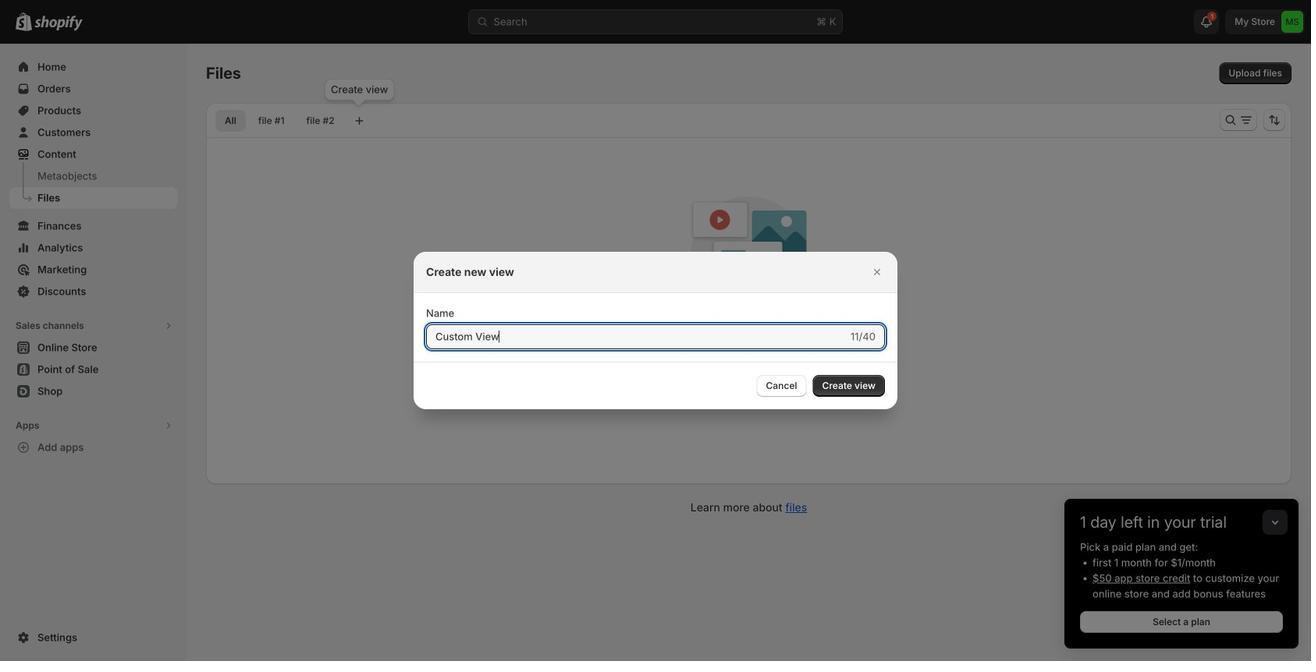 Task type: vqa. For each thing, say whether or not it's contained in the screenshot.
Search collections text field
no



Task type: locate. For each thing, give the bounding box(es) containing it.
shopify image
[[34, 15, 83, 31]]

dialog
[[0, 252, 1311, 410]]

tab list
[[212, 109, 347, 132]]

None text field
[[426, 325, 848, 350]]



